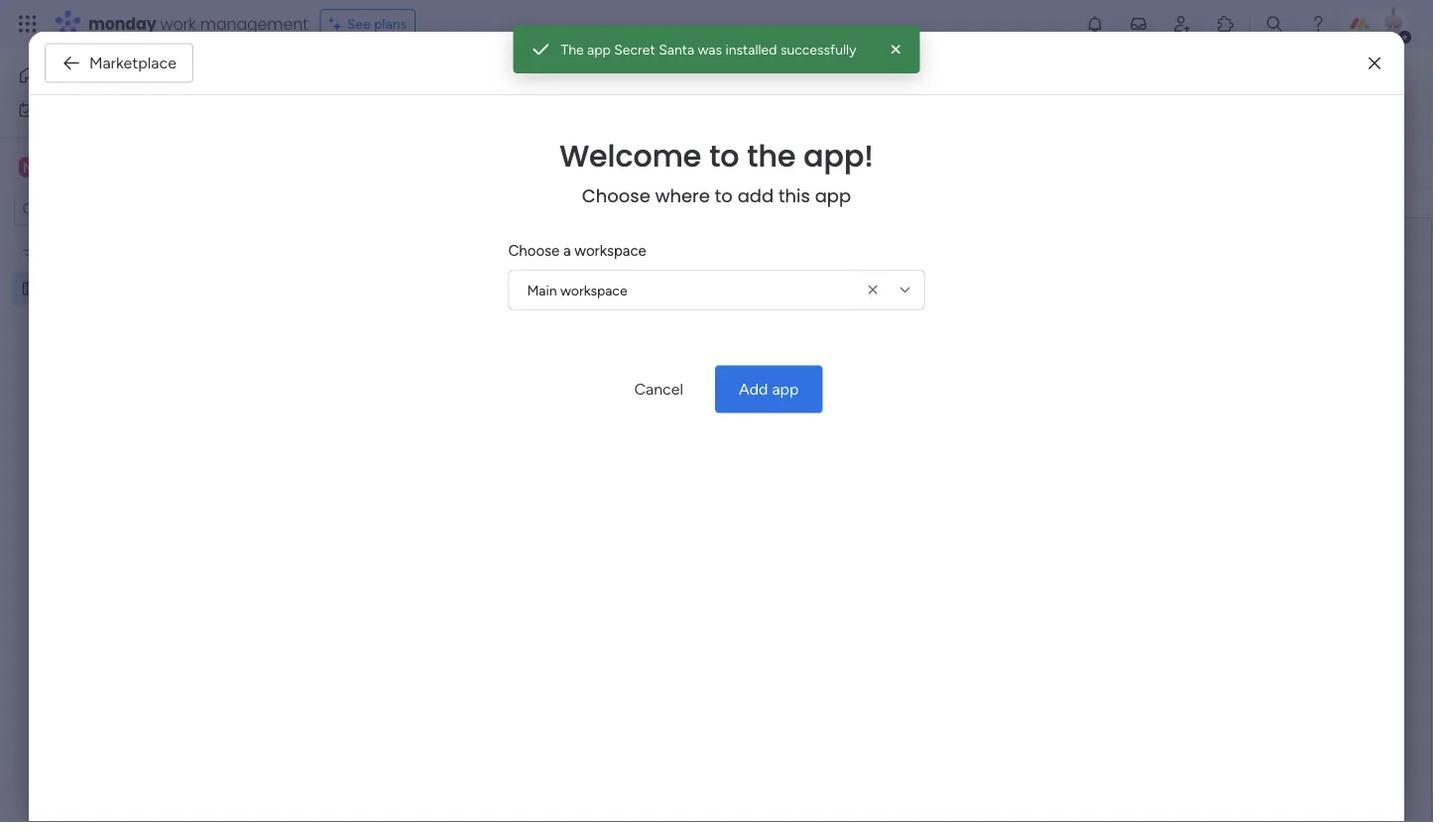 Task type: describe. For each thing, give the bounding box(es) containing it.
ruby anderson image
[[1378, 8, 1410, 40]]

employee for employee wellbeing survey
[[577, 267, 735, 311]]

with
[[577, 393, 611, 412]]

prefer.
[[717, 353, 763, 372]]

or
[[862, 334, 877, 352]]

for up question
[[653, 314, 673, 333]]

form form
[[263, 218, 1432, 822]]

add app button
[[715, 366, 823, 413]]

wellness
[[947, 393, 1007, 412]]

home button
[[12, 60, 213, 91]]

to left add
[[715, 184, 733, 209]]

invite
[[1303, 77, 1337, 94]]

fill
[[607, 334, 623, 352]]

0 vertical spatial workspace
[[575, 242, 647, 260]]

2 horizontal spatial the
[[1086, 334, 1110, 352]]

/
[[1341, 77, 1346, 94]]

add
[[738, 184, 774, 209]]

a inside with these result, we hope to have a better pulse on wellness at our organization and bring your relevant programming to better support you.
[[825, 393, 833, 412]]

first
[[577, 353, 605, 372]]

management
[[200, 12, 308, 35]]

apps image
[[1216, 14, 1236, 34]]

notifications image
[[1085, 14, 1105, 34]]

well-
[[463, 63, 541, 107]]

your inside thank you for participating in this employee wellbeing survey! know that you can fill out for the form using your name or simply write 'anonymous' for the first question if you prefer.
[[785, 334, 816, 352]]

with these result, we hope to have a better pulse on wellness at our organization and bring your relevant programming to better support you.
[[577, 393, 1085, 432]]

thank
[[577, 314, 619, 333]]

to right add
[[769, 393, 784, 412]]

know
[[1012, 314, 1052, 333]]

show board description image
[[755, 75, 779, 95]]

home
[[46, 67, 84, 84]]

bring
[[698, 413, 734, 432]]

app inside the welcome to the app! choose where to add this app
[[815, 184, 851, 209]]

1 vertical spatial workspace
[[560, 282, 628, 299]]

search everything image
[[1265, 14, 1285, 34]]

employee
[[815, 314, 884, 333]]

result,
[[658, 393, 700, 412]]

in
[[769, 314, 781, 333]]

monday work management
[[88, 12, 308, 35]]

welcome to the app! choose where to add this app
[[560, 135, 874, 209]]

0 vertical spatial better
[[837, 393, 880, 412]]

and
[[668, 413, 694, 432]]

collapse board header image
[[1383, 123, 1399, 139]]

14. Anything you want to add? text field
[[576, 564, 1108, 689]]

relevant
[[773, 413, 829, 432]]

organization
[[577, 413, 664, 432]]

for down that
[[1062, 334, 1082, 352]]

to down "on"
[[931, 413, 946, 432]]

out
[[626, 334, 650, 352]]

at
[[1011, 393, 1025, 412]]

survey
[[638, 63, 741, 107]]

main
[[527, 282, 557, 299]]

santa
[[659, 41, 695, 58]]

activity
[[1172, 77, 1220, 94]]

question
[[609, 353, 670, 372]]

'anonymous'
[[969, 334, 1058, 352]]

invite / 1
[[1303, 77, 1355, 94]]

marketplace button
[[45, 43, 193, 83]]

welcome
[[560, 135, 702, 177]]

0 horizontal spatial a
[[563, 242, 571, 260]]

was
[[698, 41, 722, 58]]

thank you for participating in this employee wellbeing survey! know that you can fill out for the form using your name or simply write 'anonymous' for the first question if you prefer.
[[577, 314, 1114, 372]]

add to favorites image
[[789, 75, 809, 95]]

we
[[704, 393, 725, 412]]

can
[[577, 334, 603, 352]]

our
[[1029, 393, 1052, 412]]

employee well-being survey
[[302, 63, 741, 107]]

being
[[541, 63, 631, 107]]

monday
[[88, 12, 156, 35]]

1
[[1349, 77, 1355, 94]]

group inside 'form' form
[[576, 564, 1108, 689]]

successfully
[[781, 41, 857, 58]]

using
[[743, 334, 781, 352]]

marketplace
[[89, 54, 176, 72]]

app for the app secret santa was installed successfully
[[587, 41, 611, 58]]



Task type: locate. For each thing, give the bounding box(es) containing it.
you right the if
[[687, 353, 713, 372]]

the
[[747, 135, 796, 177], [678, 334, 702, 352], [1086, 334, 1110, 352]]

plans
[[374, 15, 407, 32]]

add
[[739, 380, 768, 399]]

to up add
[[709, 135, 740, 177]]

simply
[[880, 334, 925, 352]]

0 horizontal spatial better
[[837, 393, 880, 412]]

0 horizontal spatial your
[[738, 413, 769, 432]]

a
[[563, 242, 571, 260], [825, 393, 833, 412]]

that
[[1056, 314, 1084, 333]]

close image
[[886, 40, 906, 60]]

your right using
[[785, 334, 816, 352]]

hope
[[729, 393, 765, 412]]

employee inside 'form' form
[[577, 267, 735, 311]]

1 vertical spatial app
[[815, 184, 851, 209]]

have
[[788, 393, 821, 412]]

public board image
[[21, 279, 40, 298]]

0 vertical spatial choose
[[582, 184, 651, 209]]

1 horizontal spatial app
[[772, 380, 799, 399]]

m
[[23, 159, 35, 176]]

1 horizontal spatial better
[[950, 413, 993, 432]]

2 horizontal spatial app
[[815, 184, 851, 209]]

where
[[655, 184, 710, 209]]

main workspace
[[527, 282, 628, 299]]

choose inside the welcome to the app! choose where to add this app
[[582, 184, 651, 209]]

select product image
[[18, 14, 38, 34]]

see
[[347, 15, 371, 32]]

my work image
[[18, 101, 36, 119]]

m button
[[14, 150, 197, 184]]

option
[[0, 237, 253, 241]]

the
[[561, 41, 584, 58]]

your inside with these result, we hope to have a better pulse on wellness at our organization and bring your relevant programming to better support you.
[[738, 413, 769, 432]]

better up the programming in the bottom right of the page
[[837, 393, 880, 412]]

better down wellness
[[950, 413, 993, 432]]

1 vertical spatial your
[[738, 413, 769, 432]]

2 horizontal spatial you
[[1088, 314, 1114, 333]]

a up main workspace
[[563, 242, 571, 260]]

invite / 1 button
[[1266, 69, 1364, 101]]

1 horizontal spatial the
[[747, 135, 796, 177]]

if
[[674, 353, 683, 372]]

this inside the welcome to the app! choose where to add this app
[[779, 184, 810, 209]]

these
[[615, 393, 654, 412]]

pulse
[[884, 393, 921, 412]]

work
[[160, 12, 196, 35]]

list box
[[0, 234, 253, 573]]

installed
[[726, 41, 777, 58]]

employee up out
[[577, 267, 735, 311]]

this right add
[[779, 184, 810, 209]]

employee wellbeing survey
[[577, 267, 1019, 311]]

choose
[[582, 184, 651, 209], [508, 242, 560, 260]]

wellbeing
[[888, 314, 954, 333]]

0 horizontal spatial choose
[[508, 242, 560, 260]]

the inside the welcome to the app! choose where to add this app
[[747, 135, 796, 177]]

see plans button
[[320, 9, 416, 39]]

the up the if
[[678, 334, 702, 352]]

name
[[819, 334, 858, 352]]

app right add
[[772, 380, 799, 399]]

1 horizontal spatial employee
[[577, 267, 735, 311]]

0 vertical spatial app
[[587, 41, 611, 58]]

wellbeing
[[743, 267, 903, 311]]

the app secret santa was installed successfully
[[561, 41, 857, 58]]

1 vertical spatial a
[[825, 393, 833, 412]]

the up add
[[747, 135, 796, 177]]

for
[[653, 314, 673, 333], [654, 334, 674, 352], [1062, 334, 1082, 352]]

inbox image
[[1129, 14, 1149, 34]]

this inside thank you for participating in this employee wellbeing survey! know that you can fill out for the form using your name or simply write 'anonymous' for the first question if you prefer.
[[785, 314, 811, 333]]

1 horizontal spatial a
[[825, 393, 833, 412]]

write
[[929, 334, 965, 352]]

1 vertical spatial employee
[[577, 267, 735, 311]]

see plans
[[347, 15, 407, 32]]

employee for employee well-being survey
[[302, 63, 455, 107]]

add app
[[739, 380, 799, 399]]

cancel button
[[611, 366, 707, 413]]

choose a workspace
[[508, 242, 647, 260]]

workspace up main workspace
[[575, 242, 647, 260]]

choose up main
[[508, 242, 560, 260]]

this
[[779, 184, 810, 209], [785, 314, 811, 333]]

support
[[997, 413, 1052, 432]]

workspace up thank
[[560, 282, 628, 299]]

to
[[709, 135, 740, 177], [715, 184, 733, 209], [769, 393, 784, 412], [931, 413, 946, 432]]

for up the if
[[654, 334, 674, 352]]

1 vertical spatial choose
[[508, 242, 560, 260]]

employee
[[302, 63, 455, 107], [577, 267, 735, 311]]

dapulse x slim image
[[1369, 51, 1381, 75]]

participating
[[677, 314, 765, 333]]

this right in
[[785, 314, 811, 333]]

0 horizontal spatial employee
[[302, 63, 455, 107]]

workspace
[[575, 242, 647, 260], [560, 282, 628, 299]]

form
[[705, 334, 739, 352]]

choose down welcome
[[582, 184, 651, 209]]

the app secret santa was installed successfully alert
[[513, 26, 920, 73]]

Employee well-being survey field
[[297, 63, 746, 107]]

you up out
[[623, 314, 649, 333]]

1 vertical spatial better
[[950, 413, 993, 432]]

you
[[623, 314, 649, 333], [1088, 314, 1114, 333], [687, 353, 713, 372]]

a right have
[[825, 393, 833, 412]]

none field inside 'form' form
[[576, 449, 1108, 489]]

programming
[[833, 413, 927, 432]]

on
[[925, 393, 943, 412]]

app
[[587, 41, 611, 58], [815, 184, 851, 209], [772, 380, 799, 399]]

2 vertical spatial app
[[772, 380, 799, 399]]

secret
[[614, 41, 655, 58]]

0 vertical spatial a
[[563, 242, 571, 260]]

1 horizontal spatial you
[[687, 353, 713, 372]]

invite members image
[[1173, 14, 1192, 34]]

0 vertical spatial employee
[[302, 63, 455, 107]]

None field
[[576, 449, 1108, 489]]

group
[[576, 564, 1108, 689]]

survey!
[[958, 314, 1008, 333]]

cancel
[[634, 380, 684, 399]]

app!
[[804, 135, 874, 177]]

help image
[[1309, 14, 1328, 34]]

1 horizontal spatial your
[[785, 334, 816, 352]]

better
[[837, 393, 880, 412], [950, 413, 993, 432]]

you.
[[1056, 413, 1085, 432]]

workspace image
[[19, 156, 39, 178]]

the right 'anonymous'
[[1086, 334, 1110, 352]]

0 horizontal spatial you
[[623, 314, 649, 333]]

app inside alert
[[587, 41, 611, 58]]

0 vertical spatial this
[[779, 184, 810, 209]]

survey
[[911, 267, 1019, 311]]

1 horizontal spatial choose
[[582, 184, 651, 209]]

you right that
[[1088, 314, 1114, 333]]

app for add app
[[772, 380, 799, 399]]

app inside add app button
[[772, 380, 799, 399]]

app right the
[[587, 41, 611, 58]]

0 horizontal spatial app
[[587, 41, 611, 58]]

workforms logo image
[[490, 168, 602, 200]]

0 horizontal spatial the
[[678, 334, 702, 352]]

0 vertical spatial your
[[785, 334, 816, 352]]

activity button
[[1164, 69, 1258, 101]]

employee down see plans
[[302, 63, 455, 107]]

your down hope at the right of page
[[738, 413, 769, 432]]

1 vertical spatial this
[[785, 314, 811, 333]]

app down app!
[[815, 184, 851, 209]]

your
[[785, 334, 816, 352], [738, 413, 769, 432]]



Task type: vqa. For each thing, say whether or not it's contained in the screenshot.
the Emoji
no



